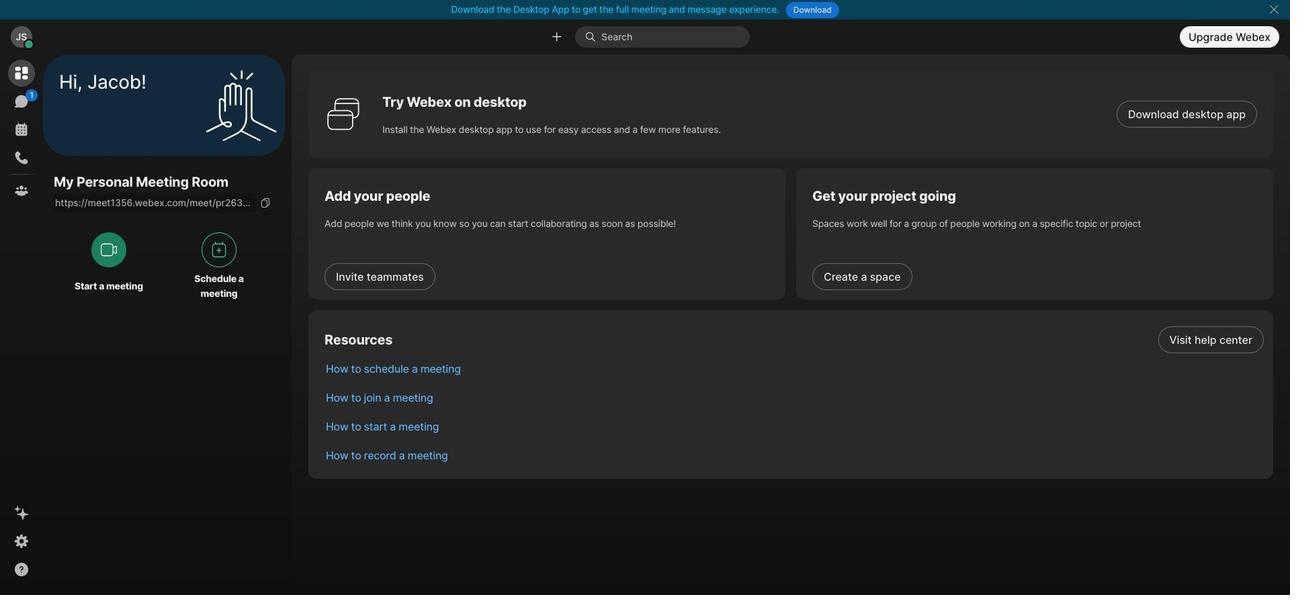 Task type: vqa. For each thing, say whether or not it's contained in the screenshot.
bottom Untitled list item
no



Task type: locate. For each thing, give the bounding box(es) containing it.
None text field
[[54, 194, 255, 213]]

two hands high fiving image
[[201, 65, 282, 146]]

list item
[[315, 325, 1274, 354], [315, 354, 1274, 383], [315, 383, 1274, 412], [315, 412, 1274, 441], [315, 441, 1274, 470]]

navigation
[[0, 54, 43, 596]]

3 list item from the top
[[315, 383, 1274, 412]]



Task type: describe. For each thing, give the bounding box(es) containing it.
cancel_16 image
[[1269, 4, 1280, 15]]

4 list item from the top
[[315, 412, 1274, 441]]

1 list item from the top
[[315, 325, 1274, 354]]

webex tab list
[[8, 60, 38, 204]]

2 list item from the top
[[315, 354, 1274, 383]]

5 list item from the top
[[315, 441, 1274, 470]]



